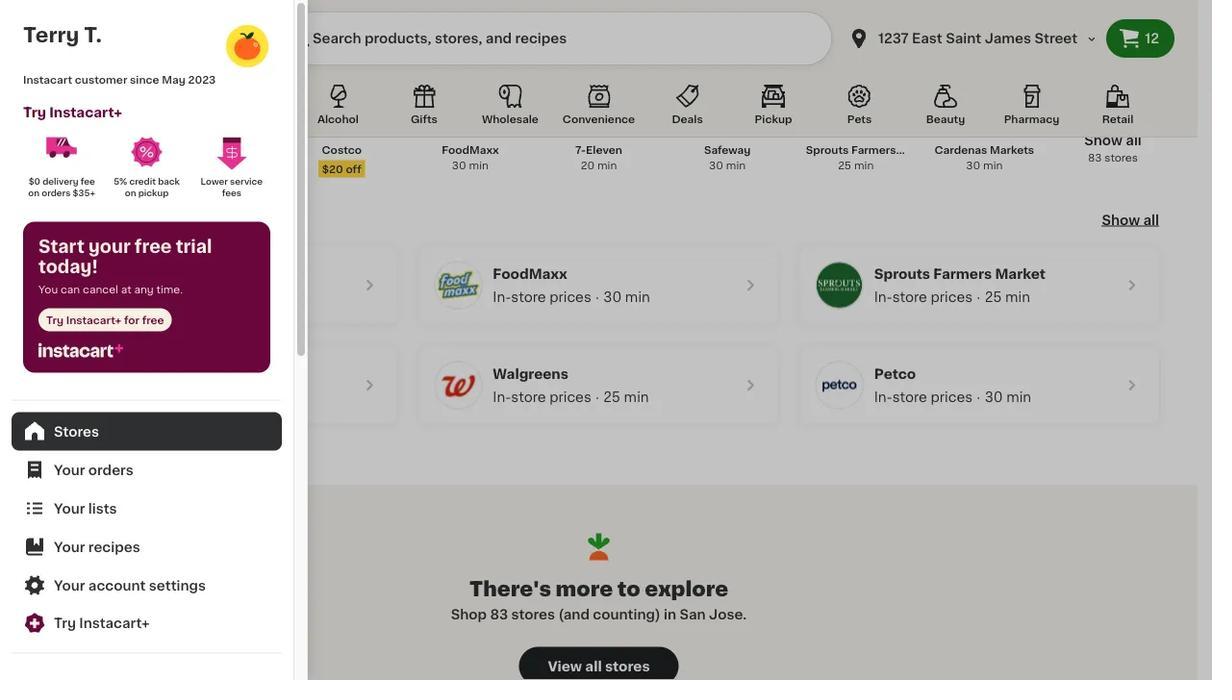 Task type: locate. For each thing, give the bounding box(es) containing it.
try right try instacart+ icon
[[54, 616, 76, 630]]

in-store prices down the 'petco'
[[874, 391, 973, 404]]

your down the "your recipes"
[[54, 579, 85, 592]]

0 horizontal spatial on
[[28, 189, 39, 197]]

1 horizontal spatial on
[[125, 189, 136, 197]]

market for sprouts farmers market 25 min
[[899, 145, 937, 156]]

0 vertical spatial market
[[899, 145, 937, 156]]

pets button
[[818, 81, 901, 137]]

show down retail
[[1084, 134, 1123, 148]]

start
[[38, 239, 84, 255]]

you inside button
[[80, 114, 100, 125]]

2 horizontal spatial stores
[[1105, 153, 1138, 164]]

1 horizontal spatial $20
[[322, 164, 343, 175]]

stores down $35+
[[38, 210, 111, 230]]

2 $20 from the left
[[322, 164, 343, 175]]

3 your from the top
[[54, 540, 85, 554]]

for you
[[59, 114, 100, 125]]

in-store prices down walgreens
[[493, 391, 591, 404]]

0 vertical spatial farmers
[[851, 145, 896, 156]]

2 vertical spatial stores
[[605, 660, 650, 673]]

1 vertical spatial instacart+
[[66, 315, 122, 325]]

in
[[664, 608, 676, 621]]

in-store prices down sprouts farmers market
[[874, 291, 973, 304]]

0 horizontal spatial $20
[[194, 164, 215, 175]]

sprouts inside sprouts farmers market 25 min
[[806, 145, 849, 156]]

in- down lucky in the bottom left of the page
[[112, 391, 130, 404]]

stores for stores
[[54, 425, 99, 438]]

0 vertical spatial stores
[[1105, 153, 1138, 164]]

your up your lists
[[54, 463, 85, 477]]

20
[[581, 161, 595, 171]]

in-
[[112, 291, 130, 304], [493, 291, 511, 304], [874, 291, 892, 304], [112, 391, 130, 404], [493, 391, 511, 404], [874, 391, 892, 404]]

all inside "button"
[[585, 660, 602, 673]]

on
[[28, 189, 39, 197], [125, 189, 136, 197]]

in- left any
[[112, 291, 130, 304]]

in-store prices up walgreens
[[493, 291, 591, 304]]

orders
[[42, 189, 71, 197], [88, 463, 134, 477]]

you down "fees"
[[195, 210, 237, 230]]

show all 83 stores
[[1084, 134, 1142, 164]]

instacart+ down cancel
[[66, 315, 122, 325]]

instacart+ down account
[[79, 616, 150, 630]]

store down walgreens
[[511, 391, 546, 404]]

free
[[135, 239, 172, 255], [142, 315, 164, 325]]

1 off from the left
[[217, 164, 233, 175]]

1 horizontal spatial you
[[195, 210, 237, 230]]

your lists
[[54, 502, 117, 515]]

instacart
[[23, 74, 72, 85]]

market inside sprouts farmers market 25 min
[[899, 145, 937, 156]]

prices for petco
[[931, 391, 973, 404]]

market for sprouts farmers market
[[995, 267, 1046, 281]]

$0 delivery fee on orders $35+
[[28, 177, 97, 197]]

0 vertical spatial orders
[[42, 189, 71, 197]]

pets
[[847, 114, 872, 125]]

0 vertical spatial all
[[1126, 134, 1142, 148]]

stores
[[38, 210, 111, 230], [54, 425, 99, 438]]

1 on from the left
[[28, 189, 39, 197]]

try down you
[[46, 315, 63, 325]]

25 for walgreens
[[603, 391, 620, 404]]

walmart up fee
[[62, 145, 108, 156]]

your orders
[[54, 463, 134, 477]]

2 horizontal spatial all
[[1143, 214, 1159, 227]]

0 horizontal spatial stores
[[511, 608, 555, 621]]

0 horizontal spatial to
[[115, 210, 138, 230]]

lucky supermarkets
[[112, 367, 259, 381]]

all inside show all 83 stores
[[1126, 134, 1142, 148]]

min inside foodmaxx 30 min
[[469, 161, 489, 171]]

to
[[115, 210, 138, 230], [617, 579, 640, 600]]

stores to help you save tab panel
[[29, 56, 1169, 424]]

in-store prices up for
[[112, 291, 210, 304]]

customer
[[75, 74, 127, 85]]

to up counting)
[[617, 579, 640, 600]]

all inside popup button
[[1143, 214, 1159, 227]]

1 $20 from the left
[[194, 164, 215, 175]]

store down lucky in the bottom left of the page
[[130, 391, 165, 404]]

83
[[1088, 153, 1102, 164], [490, 608, 508, 621]]

pharmacy
[[1004, 114, 1059, 125]]

show inside show all 83 stores
[[1084, 134, 1123, 148]]

service
[[230, 177, 263, 186]]

settings
[[149, 579, 206, 592]]

show
[[1084, 134, 1123, 148], [1102, 214, 1140, 227]]

your for your account settings
[[54, 579, 85, 592]]

0 horizontal spatial orders
[[42, 189, 71, 197]]

terry t.
[[23, 25, 102, 45]]

0 vertical spatial stores
[[38, 210, 111, 230]]

wholesale
[[482, 114, 539, 125]]

orders up lists at the left bottom of the page
[[88, 463, 134, 477]]

store for petco
[[892, 391, 927, 404]]

1 horizontal spatial off
[[346, 164, 361, 175]]

farmers for sprouts farmers market
[[933, 267, 992, 281]]

2 on from the left
[[125, 189, 136, 197]]

instacart+ down customer
[[49, 105, 122, 119]]

$35+
[[73, 189, 95, 197]]

1 vertical spatial foodmaxx
[[493, 267, 567, 281]]

foodmaxx
[[442, 145, 499, 156], [493, 267, 567, 281]]

you inside tab panel
[[195, 210, 237, 230]]

store for lucky supermarkets
[[130, 391, 165, 404]]

0 vertical spatial 83
[[1088, 153, 1102, 164]]

0 vertical spatial you
[[80, 114, 100, 125]]

1 horizontal spatial to
[[617, 579, 640, 600]]

can
[[61, 284, 80, 294]]

0 vertical spatial to
[[115, 210, 138, 230]]

0 vertical spatial walmart
[[62, 145, 108, 156]]

free down stores to help you save
[[135, 239, 172, 255]]

to inside tab panel
[[115, 210, 138, 230]]

4 your from the top
[[54, 579, 85, 592]]

all for show all 83 stores
[[1126, 134, 1142, 148]]

free right for
[[142, 315, 164, 325]]

on down '$0'
[[28, 189, 39, 197]]

store down sprouts farmers market
[[892, 291, 927, 304]]

0 vertical spatial free
[[135, 239, 172, 255]]

30
[[66, 161, 81, 171], [452, 161, 466, 171], [709, 161, 723, 171], [966, 161, 980, 171], [222, 291, 240, 304], [603, 291, 622, 304], [985, 391, 1003, 404]]

show for show all
[[1102, 214, 1140, 227]]

stores to help you save
[[38, 210, 292, 230]]

show inside popup button
[[1102, 214, 1140, 227]]

0 vertical spatial instacart+
[[49, 105, 122, 119]]

supermarkets
[[158, 367, 259, 381]]

2 vertical spatial all
[[585, 660, 602, 673]]

try instacart+
[[23, 105, 122, 119], [54, 616, 150, 630]]

your left lists at the left bottom of the page
[[54, 502, 85, 515]]

more
[[234, 145, 263, 156]]

store for foodmaxx
[[511, 291, 546, 304]]

try for instacart customer since may 2023
[[23, 105, 46, 119]]

stores inside tab panel
[[38, 210, 111, 230]]

1 vertical spatial all
[[1143, 214, 1159, 227]]

save
[[241, 210, 292, 230]]

0 horizontal spatial 30 min
[[222, 291, 269, 304]]

store down the 'petco'
[[892, 391, 927, 404]]

1 your from the top
[[54, 463, 85, 477]]

since
[[130, 74, 159, 85]]

to inside there's more to explore shop 83 stores (and counting) in san jose.
[[617, 579, 640, 600]]

view all stores button
[[519, 647, 679, 680]]

1 vertical spatial you
[[195, 210, 237, 230]]

in-store prices for petco
[[874, 391, 973, 404]]

1 vertical spatial farmers
[[933, 267, 992, 281]]

all
[[1126, 134, 1142, 148], [1143, 214, 1159, 227], [585, 660, 602, 673]]

25
[[838, 161, 851, 171], [985, 291, 1002, 304], [222, 391, 239, 404], [603, 391, 620, 404]]

$20 inside the total wine & more $20 off
[[194, 164, 215, 175]]

1 vertical spatial try
[[46, 315, 63, 325]]

1 vertical spatial show
[[1102, 214, 1140, 227]]

in-store prices down lucky supermarkets at bottom left
[[112, 391, 210, 404]]

in- up walgreens
[[493, 291, 511, 304]]

your inside "link"
[[54, 540, 85, 554]]

0 vertical spatial try
[[23, 105, 46, 119]]

walmart
[[62, 145, 108, 156], [112, 267, 172, 281]]

in-store prices for lucky supermarkets
[[112, 391, 210, 404]]

30 min for petco
[[985, 391, 1031, 404]]

to up your at the top of page
[[115, 210, 138, 230]]

farmers inside sprouts farmers market 25 min
[[851, 145, 896, 156]]

credit
[[129, 177, 156, 186]]

account
[[88, 579, 146, 592]]

farmers
[[851, 145, 896, 156], [933, 267, 992, 281]]

explore
[[645, 579, 728, 600]]

stores down 'there's'
[[511, 608, 555, 621]]

1 vertical spatial to
[[617, 579, 640, 600]]

all for show all
[[1143, 214, 1159, 227]]

30 min for foodmaxx
[[603, 291, 650, 304]]

0 horizontal spatial walmart
[[62, 145, 108, 156]]

0 horizontal spatial you
[[80, 114, 100, 125]]

off up "lower"
[[217, 164, 233, 175]]

on for $0
[[28, 189, 39, 197]]

30 inside 'safeway 30 min'
[[709, 161, 723, 171]]

1 horizontal spatial market
[[995, 267, 1046, 281]]

counting)
[[593, 608, 660, 621]]

0 vertical spatial foodmaxx
[[442, 145, 499, 156]]

0 vertical spatial show
[[1084, 134, 1123, 148]]

you
[[80, 114, 100, 125], [195, 210, 237, 230]]

25 for lucky supermarkets
[[222, 391, 239, 404]]

0 horizontal spatial 25 min
[[222, 391, 268, 404]]

wholesale button
[[469, 81, 552, 137]]

stores up your orders
[[54, 425, 99, 438]]

$20 down costco
[[322, 164, 343, 175]]

0 horizontal spatial 83
[[490, 608, 508, 621]]

min inside walmart 30 min
[[83, 161, 103, 171]]

1 horizontal spatial sprouts
[[874, 267, 930, 281]]

try
[[23, 105, 46, 119], [46, 315, 63, 325], [54, 616, 76, 630]]

store
[[130, 291, 165, 304], [511, 291, 546, 304], [892, 291, 927, 304], [130, 391, 165, 404], [511, 391, 546, 404], [892, 391, 927, 404]]

on inside the '5% credit back on pickup'
[[125, 189, 136, 197]]

wine
[[193, 145, 221, 156]]

2 your from the top
[[54, 502, 85, 515]]

lower service fees
[[201, 177, 265, 197]]

retail
[[1102, 114, 1133, 125]]

show down show all 83 stores
[[1102, 214, 1140, 227]]

min
[[83, 161, 103, 171], [469, 161, 489, 171], [597, 161, 617, 171], [726, 161, 746, 171], [854, 161, 874, 171], [983, 161, 1003, 171], [244, 291, 269, 304], [625, 291, 650, 304], [1005, 291, 1030, 304], [243, 391, 268, 404], [624, 391, 649, 404], [1006, 391, 1031, 404]]

try left for
[[23, 105, 46, 119]]

start your free trial today! you can cancel at any time.
[[38, 239, 212, 294]]

try instacart+ down instacart
[[23, 105, 122, 119]]

your down your lists
[[54, 540, 85, 554]]

off down costco
[[346, 164, 361, 175]]

1 horizontal spatial 83
[[1088, 153, 1102, 164]]

1 vertical spatial stores
[[511, 608, 555, 621]]

san
[[680, 608, 706, 621]]

2 horizontal spatial 25 min
[[985, 291, 1030, 304]]

25 min for farmers
[[985, 291, 1030, 304]]

83 inside there's more to explore shop 83 stores (and counting) in san jose.
[[490, 608, 508, 621]]

2 off from the left
[[346, 164, 361, 175]]

walmart up any
[[112, 267, 172, 281]]

orders down delivery
[[42, 189, 71, 197]]

in- for walmart
[[112, 291, 130, 304]]

1 horizontal spatial farmers
[[933, 267, 992, 281]]

1 horizontal spatial walmart
[[112, 267, 172, 281]]

in- down the 'petco'
[[874, 391, 892, 404]]

1 vertical spatial market
[[995, 267, 1046, 281]]

on inside $0 delivery fee on orders $35+
[[28, 189, 39, 197]]

1 horizontal spatial orders
[[88, 463, 134, 477]]

instacart+
[[49, 105, 122, 119], [66, 315, 122, 325], [79, 616, 150, 630]]

$20
[[194, 164, 215, 175], [322, 164, 343, 175]]

view all stores
[[548, 660, 650, 673]]

your account settings
[[54, 579, 206, 592]]

83 down 'there's'
[[490, 608, 508, 621]]

$20 up "lower"
[[194, 164, 215, 175]]

in- for sprouts farmers market
[[874, 291, 892, 304]]

store up walgreens
[[511, 291, 546, 304]]

in- for petco
[[874, 391, 892, 404]]

1 vertical spatial stores
[[54, 425, 99, 438]]

in- up the 'petco'
[[874, 291, 892, 304]]

0 horizontal spatial farmers
[[851, 145, 896, 156]]

0 horizontal spatial market
[[899, 145, 937, 156]]

25 min for supermarkets
[[222, 391, 268, 404]]

farmers for sprouts farmers market 25 min
[[851, 145, 896, 156]]

25 inside sprouts farmers market 25 min
[[838, 161, 851, 171]]

in- for foodmaxx
[[493, 291, 511, 304]]

1 horizontal spatial all
[[1126, 134, 1142, 148]]

12
[[1145, 32, 1159, 45]]

cancel
[[83, 284, 118, 294]]

foodmaxx for foodmaxx 30 min
[[442, 145, 499, 156]]

stores down retail
[[1105, 153, 1138, 164]]

83 down retail button
[[1088, 153, 1102, 164]]

0 horizontal spatial all
[[585, 660, 602, 673]]

pickup
[[755, 114, 792, 125]]

1 vertical spatial sprouts
[[874, 267, 930, 281]]

min inside 'safeway 30 min'
[[726, 161, 746, 171]]

&
[[223, 145, 232, 156]]

in- down walgreens
[[493, 391, 511, 404]]

try instacart+ down account
[[54, 616, 150, 630]]

0 vertical spatial sprouts
[[806, 145, 849, 156]]

more
[[556, 579, 613, 600]]

in-store prices for sprouts farmers market
[[874, 291, 973, 304]]

on down the 5%
[[125, 189, 136, 197]]

1 vertical spatial walmart
[[112, 267, 172, 281]]

stores
[[1105, 153, 1138, 164], [511, 608, 555, 621], [605, 660, 650, 673]]

1 horizontal spatial 30 min
[[603, 291, 650, 304]]

market
[[899, 145, 937, 156], [995, 267, 1046, 281]]

0 horizontal spatial sprouts
[[806, 145, 849, 156]]

1 horizontal spatial stores
[[605, 660, 650, 673]]

min inside sprouts farmers market 25 min
[[854, 161, 874, 171]]

your account settings link
[[12, 566, 282, 605]]

off
[[217, 164, 233, 175], [346, 164, 361, 175]]

1 vertical spatial 83
[[490, 608, 508, 621]]

stores for stores to help you save
[[38, 210, 111, 230]]

2 horizontal spatial 30 min
[[985, 391, 1031, 404]]

store up for
[[130, 291, 165, 304]]

you right for
[[80, 114, 100, 125]]

stores down counting)
[[605, 660, 650, 673]]

0 horizontal spatial off
[[217, 164, 233, 175]]



Task type: describe. For each thing, give the bounding box(es) containing it.
sprouts for sprouts farmers market
[[874, 267, 930, 281]]

foodmaxx 30 min
[[442, 145, 499, 171]]

store for sprouts farmers market
[[892, 291, 927, 304]]

instacart+ for instacart customer since may 2023
[[49, 105, 122, 119]]

on for 5%
[[125, 189, 136, 197]]

sprouts farmers market 25 min
[[806, 145, 937, 171]]

there's more to explore shop 83 stores (and counting) in san jose.
[[451, 579, 747, 621]]

12 button
[[1106, 19, 1175, 58]]

for you button
[[38, 81, 121, 137]]

off inside costco $20 off
[[346, 164, 361, 175]]

eleven
[[586, 145, 622, 156]]

trial
[[176, 239, 212, 255]]

retail button
[[1076, 81, 1159, 137]]

$20 inside costco $20 off
[[322, 164, 343, 175]]

your orders link
[[12, 451, 282, 489]]

foodmaxx for foodmaxx
[[493, 267, 567, 281]]

prices for sprouts farmers market
[[931, 291, 973, 304]]

5% credit back on pickup
[[114, 177, 182, 197]]

safeway
[[704, 145, 751, 156]]

1 horizontal spatial 25 min
[[603, 391, 649, 404]]

delivery
[[42, 177, 78, 186]]

stores inside show all 83 stores
[[1105, 153, 1138, 164]]

gifts button
[[383, 81, 465, 137]]

try instacart+ link
[[12, 605, 282, 641]]

30 inside foodmaxx 30 min
[[452, 161, 466, 171]]

(and
[[558, 608, 590, 621]]

sprouts farmers market
[[874, 267, 1046, 281]]

any
[[134, 284, 154, 294]]

prices for foodmaxx
[[549, 291, 591, 304]]

cardenas markets 30 min
[[935, 145, 1034, 171]]

try for you can cancel at any time.
[[46, 315, 63, 325]]

25 for sprouts farmers market
[[985, 291, 1002, 304]]

alcohol button
[[297, 81, 379, 137]]

total
[[164, 145, 190, 156]]

pharmacy button
[[990, 81, 1073, 137]]

in-store prices for foodmaxx
[[493, 291, 591, 304]]

all for view all stores
[[585, 660, 602, 673]]

your lists link
[[12, 489, 282, 528]]

today!
[[38, 259, 98, 276]]

your for your recipes
[[54, 540, 85, 554]]

show for show all 83 stores
[[1084, 134, 1123, 148]]

your recipes
[[54, 540, 140, 554]]

may
[[162, 74, 185, 85]]

stores inside there's more to explore shop 83 stores (and counting) in san jose.
[[511, 608, 555, 621]]

lower
[[201, 177, 228, 186]]

1 vertical spatial free
[[142, 315, 164, 325]]

2 vertical spatial try
[[54, 616, 76, 630]]

jose.
[[709, 608, 747, 621]]

there's
[[469, 579, 551, 600]]

prices for walmart
[[168, 291, 210, 304]]

instacart+ for you can cancel at any time.
[[66, 315, 122, 325]]

1 vertical spatial try instacart+
[[54, 616, 150, 630]]

2 vertical spatial instacart+
[[79, 616, 150, 630]]

recipes
[[88, 540, 140, 554]]

store for walgreens
[[511, 391, 546, 404]]

costco
[[322, 145, 362, 156]]

back
[[158, 177, 180, 186]]

try instacart+ for free
[[46, 315, 164, 325]]

petco
[[874, 367, 916, 381]]

show all
[[1102, 214, 1159, 227]]

you
[[38, 284, 58, 294]]

show all button
[[1102, 211, 1159, 230]]

sprouts for sprouts farmers market 25 min
[[806, 145, 849, 156]]

30 inside cardenas markets 30 min
[[966, 161, 980, 171]]

your recipes link
[[12, 528, 282, 566]]

total wine & more $20 off
[[164, 145, 263, 175]]

convenience button
[[555, 81, 643, 137]]

2023
[[188, 74, 216, 85]]

83 inside show all 83 stores
[[1088, 153, 1102, 164]]

off inside the total wine & more $20 off
[[217, 164, 233, 175]]

instacart image
[[65, 27, 181, 50]]

in- for lucky supermarkets
[[112, 391, 130, 404]]

shop categories tab list
[[38, 81, 1159, 137]]

in-store prices for walgreens
[[493, 391, 591, 404]]

view
[[548, 660, 582, 673]]

walmart for walmart 30 min
[[62, 145, 108, 156]]

cardenas
[[935, 145, 987, 156]]

time.
[[156, 284, 183, 294]]

view all stores link
[[519, 647, 679, 680]]

store for walmart
[[130, 291, 165, 304]]

free inside start your free trial today! you can cancel at any time.
[[135, 239, 172, 255]]

try instacart+ image
[[23, 611, 46, 634]]

safeway 30 min
[[704, 145, 751, 171]]

deals button
[[646, 81, 729, 137]]

min inside cardenas markets 30 min
[[983, 161, 1003, 171]]

walmart for walmart
[[112, 267, 172, 281]]

t.
[[84, 25, 102, 45]]

at
[[121, 284, 131, 294]]

your for your lists
[[54, 502, 85, 515]]

fees
[[222, 189, 241, 197]]

prices for walgreens
[[549, 391, 591, 404]]

1 vertical spatial orders
[[88, 463, 134, 477]]

stores inside view all stores "button"
[[605, 660, 650, 673]]

instacart customer since may 2023
[[23, 74, 216, 85]]

terry t. image
[[224, 23, 270, 69]]

in- for walgreens
[[493, 391, 511, 404]]

orders inside $0 delivery fee on orders $35+
[[42, 189, 71, 197]]

costco $20 off
[[322, 145, 362, 175]]

lucky
[[112, 367, 155, 381]]

your for your orders
[[54, 463, 85, 477]]

beauty
[[926, 114, 965, 125]]

for
[[124, 315, 139, 325]]

7-eleven 20 min
[[575, 145, 622, 171]]

shop
[[451, 608, 487, 621]]

instacart plus image
[[38, 343, 123, 357]]

gifts
[[411, 114, 438, 125]]

30 inside walmart 30 min
[[66, 161, 81, 171]]

pickup
[[138, 189, 169, 197]]

terry
[[23, 25, 79, 45]]

in-store prices for walmart
[[112, 291, 210, 304]]

5%
[[114, 177, 127, 186]]

min inside 7-eleven 20 min
[[597, 161, 617, 171]]

deals
[[672, 114, 703, 125]]

0 vertical spatial try instacart+
[[23, 105, 122, 119]]

$0
[[29, 177, 40, 186]]

alcohol
[[317, 114, 359, 125]]

help
[[142, 210, 191, 230]]

stores link
[[12, 412, 282, 451]]

walmart 30 min
[[62, 145, 108, 171]]

beauty button
[[904, 81, 987, 137]]

walgreens
[[493, 367, 568, 381]]

prices for lucky supermarkets
[[168, 391, 210, 404]]



Task type: vqa. For each thing, say whether or not it's contained in the screenshot.
the Get up to 12 months of free delivery with Chase
no



